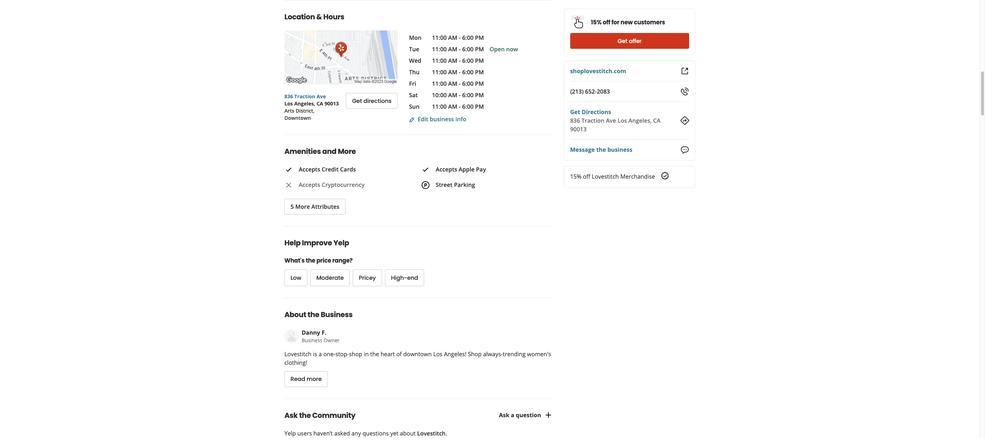 Task type: locate. For each thing, give the bounding box(es) containing it.
15%
[[591, 18, 602, 26], [570, 173, 582, 181]]

lovestitch right about
[[417, 430, 446, 438]]

off left for
[[603, 18, 611, 26]]

836 up arts
[[285, 93, 293, 100]]

90013 up message
[[570, 125, 587, 133]]

group containing low
[[285, 270, 502, 287]]

lovestitch is a one-stop-shop in the heart of downtown los angeles! shop always-trending women's clothing!
[[285, 351, 551, 367]]

0 horizontal spatial traction
[[294, 93, 315, 100]]

5 11:00 from the top
[[432, 80, 447, 88]]

16 pencil v2 image
[[409, 117, 415, 123]]

los inside 836 traction ave los angeles, ca 90013 arts district, downtown
[[285, 100, 293, 107]]

the up users in the bottom of the page
[[299, 411, 311, 421]]

5 more attributes
[[291, 203, 340, 211]]

questions
[[363, 430, 389, 438]]

0 vertical spatial yelp
[[334, 238, 349, 248]]

0 horizontal spatial ask
[[285, 411, 298, 421]]

24 add v2 image
[[544, 411, 553, 420]]

get
[[618, 37, 628, 45], [352, 97, 362, 105], [570, 108, 580, 116]]

-
[[459, 34, 461, 42], [459, 45, 461, 53], [459, 57, 461, 65], [459, 68, 461, 76], [459, 80, 461, 88], [459, 91, 461, 99], [459, 103, 461, 111]]

read more button
[[285, 372, 328, 388]]

0 horizontal spatial ca
[[317, 100, 323, 107]]

location
[[285, 12, 315, 22]]

15% down message
[[570, 173, 582, 181]]

0 vertical spatial business
[[321, 310, 353, 320]]

0 horizontal spatial off
[[583, 173, 591, 181]]

1 vertical spatial 90013
[[570, 125, 587, 133]]

0 vertical spatial 15%
[[591, 18, 602, 26]]

4 11:00 from the top
[[432, 68, 447, 76]]

.
[[446, 430, 447, 438]]

am for thu
[[448, 68, 458, 76]]

the inside lovestitch is a one-stop-shop in the heart of downtown los angeles! shop always-trending women's clothing!
[[370, 351, 379, 358]]

get directions link
[[346, 93, 398, 109]]

the inside button
[[597, 146, 606, 154]]

moderate button
[[310, 270, 350, 287]]

more right "and"
[[338, 147, 356, 157]]

lovestitch inside ask the community element
[[417, 430, 446, 438]]

business for danny f. business owner
[[302, 337, 323, 344]]

the
[[597, 146, 606, 154], [306, 257, 315, 265], [308, 310, 319, 320], [370, 351, 379, 358], [299, 411, 311, 421]]

1 vertical spatial business
[[302, 337, 323, 344]]

is
[[313, 351, 317, 358]]

90013 down 836 traction ave link
[[325, 100, 339, 107]]

2 11:00 from the top
[[432, 45, 447, 53]]

6 11:00 am - 6:00 pm from the top
[[432, 103, 484, 111]]

2 horizontal spatial get
[[618, 37, 628, 45]]

4 11:00 am - 6:00 pm from the top
[[432, 68, 484, 76]]

1 horizontal spatial 15%
[[591, 18, 602, 26]]

0 vertical spatial traction
[[294, 93, 315, 100]]

836 traction ave los angeles, ca 90013 arts district, downtown
[[285, 93, 339, 121]]

downtown
[[403, 351, 432, 358]]

the up danny
[[308, 310, 319, 320]]

4 - from the top
[[459, 68, 461, 76]]

the right message
[[597, 146, 606, 154]]

1 horizontal spatial ave
[[606, 117, 616, 125]]

1 horizontal spatial lovestitch
[[417, 430, 446, 438]]

map image
[[285, 31, 398, 84]]

am
[[448, 34, 458, 42], [448, 45, 458, 53], [448, 57, 458, 65], [448, 68, 458, 76], [448, 80, 458, 88], [448, 91, 458, 99], [448, 103, 458, 111]]

0 vertical spatial ave
[[317, 93, 326, 100]]

community
[[312, 411, 356, 421]]

yelp up range?
[[334, 238, 349, 248]]

apple
[[459, 166, 475, 174]]

the for price
[[306, 257, 315, 265]]

business for about the business
[[321, 310, 353, 320]]

trending
[[503, 351, 526, 358]]

1 horizontal spatial off
[[603, 18, 611, 26]]

0 horizontal spatial a
[[319, 351, 322, 358]]

get down "(213)"
[[570, 108, 580, 116]]

11:00 am - 6:00 pm for wed
[[432, 57, 484, 65]]

ask up users in the bottom of the page
[[285, 411, 298, 421]]

get left offer
[[618, 37, 628, 45]]

hours
[[323, 12, 344, 22]]

4 6:00 from the top
[[462, 68, 474, 76]]

get offer link
[[570, 33, 689, 49]]

lovestitch
[[592, 173, 619, 181], [285, 351, 312, 358], [417, 430, 446, 438]]

business down danny
[[302, 337, 323, 344]]

ca left the 24 directions v2 icon
[[653, 117, 661, 125]]

angeles, inside 'get directions 836 traction ave los angeles, ca 90013'
[[629, 117, 652, 125]]

traction down get directions link
[[582, 117, 605, 125]]

1 6:00 from the top
[[462, 34, 474, 42]]

6:00 for sat
[[462, 91, 474, 99]]

24 parking v2 image
[[422, 181, 430, 190]]

ca inside 'get directions 836 traction ave los angeles, ca 90013'
[[653, 117, 661, 125]]

6:00 for mon
[[462, 34, 474, 42]]

1 vertical spatial angeles,
[[629, 117, 652, 125]]

6 pm from the top
[[475, 91, 484, 99]]

2 pm from the top
[[475, 45, 484, 53]]

a inside lovestitch is a one-stop-shop in the heart of downtown los angeles! shop always-trending women's clothing!
[[319, 351, 322, 358]]

pm for wed
[[475, 57, 484, 65]]

0 vertical spatial get
[[618, 37, 628, 45]]

the left price
[[306, 257, 315, 265]]

location & hours
[[285, 12, 344, 22]]

a left the question
[[511, 412, 515, 420]]

traction up district,
[[294, 93, 315, 100]]

and
[[322, 147, 337, 157]]

1 horizontal spatial los
[[433, 351, 443, 358]]

(213)
[[570, 88, 584, 96]]

1 vertical spatial business
[[608, 146, 633, 154]]

3 - from the top
[[459, 57, 461, 65]]

15% left for
[[591, 18, 602, 26]]

1 horizontal spatial business
[[608, 146, 633, 154]]

shop
[[349, 351, 362, 358]]

wed
[[409, 57, 422, 65]]

accepts down amenities
[[299, 166, 320, 174]]

ca down 836 traction ave link
[[317, 100, 323, 107]]

2 11:00 am - 6:00 pm from the top
[[432, 45, 484, 53]]

90013
[[325, 100, 339, 107], [570, 125, 587, 133]]

11:00
[[432, 34, 447, 42], [432, 45, 447, 53], [432, 57, 447, 65], [432, 68, 447, 76], [432, 80, 447, 88], [432, 103, 447, 111]]

2 - from the top
[[459, 45, 461, 53]]

2 vertical spatial get
[[570, 108, 580, 116]]

2 horizontal spatial los
[[618, 117, 627, 125]]

downtown
[[285, 115, 311, 121]]

yelp inside ask the community element
[[285, 430, 296, 438]]

0 horizontal spatial los
[[285, 100, 293, 107]]

business up 15% off lovestitch merchandise
[[608, 146, 633, 154]]

district,
[[296, 107, 315, 114]]

5
[[291, 203, 294, 211]]

edit business info
[[418, 115, 467, 123]]

2 horizontal spatial lovestitch
[[592, 173, 619, 181]]

get inside the location & hours element
[[352, 97, 362, 105]]

4 pm from the top
[[475, 68, 484, 76]]

7 pm from the top
[[475, 103, 484, 111]]

pm for fri
[[475, 80, 484, 88]]

11:00 am - 6:00 pm for tue
[[432, 45, 484, 53]]

high-end button
[[385, 270, 424, 287]]

7 am from the top
[[448, 103, 458, 111]]

what's
[[285, 257, 305, 265]]

am for mon
[[448, 34, 458, 42]]

15% for 15% off lovestitch merchandise
[[570, 173, 582, 181]]

1 vertical spatial ave
[[606, 117, 616, 125]]

pay
[[476, 166, 486, 174]]

11:00 am - 6:00 pm for sun
[[432, 103, 484, 111]]

1 horizontal spatial yelp
[[334, 238, 349, 248]]

0 vertical spatial 836
[[285, 93, 293, 100]]

yelp left users in the bottom of the page
[[285, 430, 296, 438]]

2 6:00 from the top
[[462, 45, 474, 53]]

0 horizontal spatial business
[[430, 115, 454, 123]]

1 am from the top
[[448, 34, 458, 42]]

1 pm from the top
[[475, 34, 484, 42]]

traction inside 'get directions 836 traction ave los angeles, ca 90013'
[[582, 117, 605, 125]]

2 vertical spatial lovestitch
[[417, 430, 446, 438]]

accepts for accepts cryptocurrency
[[299, 181, 320, 189]]

90013 inside 'get directions 836 traction ave los angeles, ca 90013'
[[570, 125, 587, 133]]

more right 5
[[295, 203, 310, 211]]

6:00 for fri
[[462, 80, 474, 88]]

1 vertical spatial yelp
[[285, 430, 296, 438]]

1 horizontal spatial 90013
[[570, 125, 587, 133]]

heart
[[381, 351, 395, 358]]

asked
[[334, 430, 350, 438]]

am for sat
[[448, 91, 458, 99]]

6 - from the top
[[459, 91, 461, 99]]

6:00
[[462, 34, 474, 42], [462, 45, 474, 53], [462, 57, 474, 65], [462, 68, 474, 76], [462, 80, 474, 88], [462, 91, 474, 99], [462, 103, 474, 111]]

pm for sun
[[475, 103, 484, 111]]

accepts for accepts apple pay
[[436, 166, 457, 174]]

fri
[[409, 80, 416, 88]]

stop-
[[336, 351, 349, 358]]

the for business
[[308, 310, 319, 320]]

1 horizontal spatial angeles,
[[629, 117, 652, 125]]

0 vertical spatial a
[[319, 351, 322, 358]]

1 vertical spatial traction
[[582, 117, 605, 125]]

0 vertical spatial lovestitch
[[592, 173, 619, 181]]

7 - from the top
[[459, 103, 461, 111]]

improve
[[302, 238, 332, 248]]

- for sun
[[459, 103, 461, 111]]

0 horizontal spatial 15%
[[570, 173, 582, 181]]

accepts right "24 close v2" icon
[[299, 181, 320, 189]]

edit
[[418, 115, 428, 123]]

1 11:00 am - 6:00 pm from the top
[[432, 34, 484, 42]]

0 horizontal spatial more
[[295, 203, 310, 211]]

3 11:00 am - 6:00 pm from the top
[[432, 57, 484, 65]]

1 vertical spatial ca
[[653, 117, 661, 125]]

6 am from the top
[[448, 91, 458, 99]]

1 horizontal spatial ca
[[653, 117, 661, 125]]

get left directions
[[352, 97, 362, 105]]

pm for sat
[[475, 91, 484, 99]]

24 phone v2 image
[[681, 87, 689, 96]]

1 horizontal spatial ask
[[499, 412, 510, 420]]

3 pm from the top
[[475, 57, 484, 65]]

4 am from the top
[[448, 68, 458, 76]]

business inside danny f. business owner
[[302, 337, 323, 344]]

1 horizontal spatial more
[[338, 147, 356, 157]]

7 6:00 from the top
[[462, 103, 474, 111]]

0 horizontal spatial angeles,
[[294, 100, 315, 107]]

836 down get directions link
[[570, 117, 580, 125]]

accepts apple pay
[[436, 166, 486, 174]]

0 vertical spatial off
[[603, 18, 611, 26]]

24 message v2 image
[[681, 146, 689, 154]]

1 horizontal spatial 836
[[570, 117, 580, 125]]

off for lovestitch
[[583, 173, 591, 181]]

1 vertical spatial 836
[[570, 117, 580, 125]]

1 horizontal spatial traction
[[582, 117, 605, 125]]

los
[[285, 100, 293, 107], [618, 117, 627, 125], [433, 351, 443, 358]]

0 horizontal spatial yelp
[[285, 430, 296, 438]]

15% off for new customers
[[591, 18, 665, 26]]

5 - from the top
[[459, 80, 461, 88]]

accepts for accepts credit cards
[[299, 166, 320, 174]]

3 11:00 from the top
[[432, 57, 447, 65]]

0 horizontal spatial ave
[[317, 93, 326, 100]]

1 vertical spatial more
[[295, 203, 310, 211]]

1 vertical spatial 15%
[[570, 173, 582, 181]]

angeles!
[[444, 351, 467, 358]]

11:00 am - 6:00 pm for fri
[[432, 80, 484, 88]]

0 vertical spatial 90013
[[325, 100, 339, 107]]

1 vertical spatial get
[[352, 97, 362, 105]]

1 vertical spatial a
[[511, 412, 515, 420]]

6:00 for wed
[[462, 57, 474, 65]]

business right 'edit'
[[430, 115, 454, 123]]

clothing!
[[285, 359, 307, 367]]

amenities and more element
[[273, 135, 559, 215]]

los inside lovestitch is a one-stop-shop in the heart of downtown los angeles! shop always-trending women's clothing!
[[433, 351, 443, 358]]

5 6:00 from the top
[[462, 80, 474, 88]]

1 vertical spatial off
[[583, 173, 591, 181]]

0 vertical spatial los
[[285, 100, 293, 107]]

6 6:00 from the top
[[462, 91, 474, 99]]

in
[[364, 351, 369, 358]]

3 6:00 from the top
[[462, 57, 474, 65]]

0 vertical spatial ca
[[317, 100, 323, 107]]

a right is
[[319, 351, 322, 358]]

lovestitch down message the business button
[[592, 173, 619, 181]]

0 horizontal spatial lovestitch
[[285, 351, 312, 358]]

1 vertical spatial los
[[618, 117, 627, 125]]

the right the in
[[370, 351, 379, 358]]

11:00 for wed
[[432, 57, 447, 65]]

6 11:00 from the top
[[432, 103, 447, 111]]

accepts
[[299, 166, 320, 174], [436, 166, 457, 174], [299, 181, 320, 189]]

0 horizontal spatial 90013
[[325, 100, 339, 107]]

11:00 for mon
[[432, 34, 447, 42]]

5 11:00 am - 6:00 pm from the top
[[432, 80, 484, 88]]

pm
[[475, 34, 484, 42], [475, 45, 484, 53], [475, 57, 484, 65], [475, 68, 484, 76], [475, 80, 484, 88], [475, 91, 484, 99], [475, 103, 484, 111]]

836 traction ave link
[[285, 93, 326, 100]]

5 pm from the top
[[475, 80, 484, 88]]

about
[[400, 430, 416, 438]]

street parking
[[436, 181, 475, 189]]

yelp
[[334, 238, 349, 248], [285, 430, 296, 438]]

5 am from the top
[[448, 80, 458, 88]]

ca
[[317, 100, 323, 107], [653, 117, 661, 125]]

11:00 for fri
[[432, 80, 447, 88]]

owner
[[324, 337, 340, 344]]

1 vertical spatial lovestitch
[[285, 351, 312, 358]]

1 horizontal spatial a
[[511, 412, 515, 420]]

yet
[[390, 430, 399, 438]]

group
[[285, 270, 502, 287]]

am for wed
[[448, 57, 458, 65]]

ask left the question
[[499, 412, 510, 420]]

2 vertical spatial los
[[433, 351, 443, 358]]

ave
[[317, 93, 326, 100], [606, 117, 616, 125]]

0 vertical spatial more
[[338, 147, 356, 157]]

los inside 'get directions 836 traction ave los angeles, ca 90013'
[[618, 117, 627, 125]]

ask for ask a question
[[499, 412, 510, 420]]

business up f. at the left bottom of page
[[321, 310, 353, 320]]

the inside help improve yelp element
[[306, 257, 315, 265]]

help
[[285, 238, 301, 248]]

off down message
[[583, 173, 591, 181]]

accepts up the street
[[436, 166, 457, 174]]

lovestitch up clothing!
[[285, 351, 312, 358]]

shop
[[468, 351, 482, 358]]

2 am from the top
[[448, 45, 458, 53]]

0 vertical spatial angeles,
[[294, 100, 315, 107]]

0 vertical spatial business
[[430, 115, 454, 123]]

24 close v2 image
[[285, 181, 293, 190]]

am for fri
[[448, 80, 458, 88]]

1 11:00 from the top
[[432, 34, 447, 42]]

0 horizontal spatial 836
[[285, 93, 293, 100]]

info
[[456, 115, 467, 123]]

1 - from the top
[[459, 34, 461, 42]]

ave inside 836 traction ave los angeles, ca 90013 arts district, downtown
[[317, 93, 326, 100]]

ca inside 836 traction ave los angeles, ca 90013 arts district, downtown
[[317, 100, 323, 107]]

business
[[430, 115, 454, 123], [608, 146, 633, 154]]

1 horizontal spatial get
[[570, 108, 580, 116]]

customers
[[634, 18, 665, 26]]

message the business
[[570, 146, 633, 154]]

0 horizontal spatial get
[[352, 97, 362, 105]]

3 am from the top
[[448, 57, 458, 65]]



Task type: describe. For each thing, give the bounding box(es) containing it.
- for thu
[[459, 68, 461, 76]]

attributes
[[312, 203, 340, 211]]

10:00 am - 6:00 pm
[[432, 91, 484, 99]]

what's the price range?
[[285, 257, 353, 265]]

danny f. business owner
[[302, 329, 340, 344]]

15% off lovestitch merchandise
[[570, 173, 655, 181]]

street
[[436, 181, 453, 189]]

ask a question link
[[499, 411, 553, 420]]

thu
[[409, 68, 420, 76]]

sat
[[409, 91, 418, 99]]

ask for ask the community
[[285, 411, 298, 421]]

&
[[316, 12, 322, 22]]

- for wed
[[459, 57, 461, 65]]

836 inside 836 traction ave los angeles, ca 90013 arts district, downtown
[[285, 93, 293, 100]]

get directions link
[[570, 108, 611, 116]]

about
[[285, 310, 306, 320]]

11:00 am - 6:00 pm for mon
[[432, 34, 484, 42]]

directions
[[364, 97, 392, 105]]

24 check in v2 image
[[661, 172, 670, 180]]

moderate
[[316, 274, 344, 282]]

offer
[[629, 37, 642, 45]]

pm for tue
[[475, 45, 484, 53]]

11:00 am - 6:00 pm for thu
[[432, 68, 484, 76]]

range?
[[332, 257, 353, 265]]

shoplovestitch.com
[[570, 67, 626, 75]]

price
[[317, 257, 331, 265]]

open
[[490, 45, 505, 53]]

about the business
[[285, 310, 353, 320]]

high-end
[[391, 274, 418, 282]]

ave inside 'get directions 836 traction ave los angeles, ca 90013'
[[606, 117, 616, 125]]

now
[[506, 45, 518, 53]]

parking
[[454, 181, 475, 189]]

6:00 for tue
[[462, 45, 474, 53]]

cryptocurrency
[[322, 181, 365, 189]]

of
[[397, 351, 402, 358]]

- for sat
[[459, 91, 461, 99]]

- for tue
[[459, 45, 461, 53]]

6:00 for thu
[[462, 68, 474, 76]]

edit business info button
[[409, 115, 467, 123]]

sun
[[409, 103, 420, 111]]

photo of danny f. image
[[285, 329, 299, 344]]

read more
[[291, 376, 322, 384]]

group inside help improve yelp element
[[285, 270, 502, 287]]

90013 inside 836 traction ave los angeles, ca 90013 arts district, downtown
[[325, 100, 339, 107]]

- for fri
[[459, 80, 461, 88]]

652-
[[585, 88, 597, 96]]

am for tue
[[448, 45, 458, 53]]

ask the community element
[[273, 399, 564, 438]]

2083
[[597, 88, 610, 96]]

any
[[352, 430, 361, 438]]

- for mon
[[459, 34, 461, 42]]

get offer
[[618, 37, 642, 45]]

(213) 652-2083
[[570, 88, 610, 96]]

amenities
[[285, 147, 321, 157]]

lovestitch inside lovestitch is a one-stop-shop in the heart of downtown los angeles! shop always-trending women's clothing!
[[285, 351, 312, 358]]

end
[[407, 274, 418, 282]]

f.
[[322, 329, 327, 337]]

off for for
[[603, 18, 611, 26]]

women's
[[527, 351, 551, 358]]

pm for mon
[[475, 34, 484, 42]]

angeles, inside 836 traction ave los angeles, ca 90013 arts district, downtown
[[294, 100, 315, 107]]

836 inside 'get directions 836 traction ave los angeles, ca 90013'
[[570, 117, 580, 125]]

more
[[307, 376, 322, 384]]

ask a question
[[499, 412, 541, 420]]

11:00 for tue
[[432, 45, 447, 53]]

message
[[570, 146, 595, 154]]

message the business button
[[570, 146, 633, 154]]

directions
[[582, 108, 611, 116]]

pm for thu
[[475, 68, 484, 76]]

the for business
[[597, 146, 606, 154]]

accepts credit cards
[[299, 166, 356, 174]]

haven't
[[314, 430, 333, 438]]

open now
[[490, 45, 518, 53]]

more inside dropdown button
[[295, 203, 310, 211]]

24 external link v2 image
[[681, 67, 689, 75]]

get directions 836 traction ave los angeles, ca 90013
[[570, 108, 661, 133]]

new
[[621, 18, 633, 26]]

accepts cryptocurrency
[[299, 181, 365, 189]]

get for get directions
[[352, 97, 362, 105]]

11:00 for sun
[[432, 103, 447, 111]]

24 checkmark v2 image
[[422, 166, 430, 174]]

pricey button
[[353, 270, 382, 287]]

get for get offer
[[618, 37, 628, 45]]

danny
[[302, 329, 320, 337]]

yelp inside help improve yelp element
[[334, 238, 349, 248]]

11:00 for thu
[[432, 68, 447, 76]]

24 checkmark v2 image
[[285, 166, 293, 174]]

get inside 'get directions 836 traction ave los angeles, ca 90013'
[[570, 108, 580, 116]]

low
[[291, 274, 301, 282]]

question
[[516, 412, 541, 420]]

amenities and more
[[285, 147, 356, 157]]

arts
[[285, 107, 294, 114]]

about the business element
[[273, 298, 556, 388]]

credit
[[322, 166, 339, 174]]

always-
[[483, 351, 503, 358]]

read
[[291, 376, 305, 384]]

6:00 for sun
[[462, 103, 474, 111]]

cards
[[340, 166, 356, 174]]

location & hours element
[[273, 0, 564, 123]]

one-
[[323, 351, 336, 358]]

business inside button
[[608, 146, 633, 154]]

24 directions v2 image
[[681, 116, 689, 125]]

10:00
[[432, 91, 447, 99]]

the for community
[[299, 411, 311, 421]]

mon
[[409, 34, 422, 42]]

business inside the location & hours element
[[430, 115, 454, 123]]

merchandise
[[621, 173, 655, 181]]

help improve yelp element
[[273, 226, 553, 287]]

get directions
[[352, 97, 392, 105]]

help improve yelp
[[285, 238, 349, 248]]

low button
[[285, 270, 308, 287]]

traction inside 836 traction ave los angeles, ca 90013 arts district, downtown
[[294, 93, 315, 100]]

am for sun
[[448, 103, 458, 111]]

15% for 15% off for new customers
[[591, 18, 602, 26]]

for
[[612, 18, 620, 26]]



Task type: vqa. For each thing, say whether or not it's contained in the screenshot.


